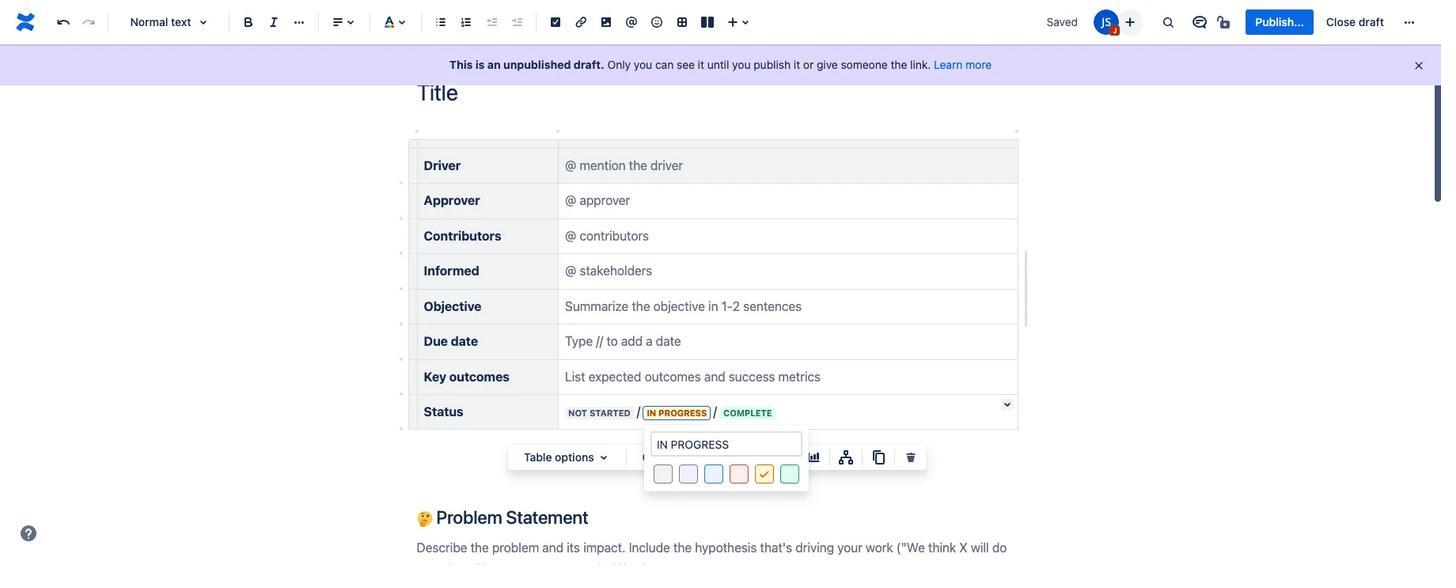 Task type: describe. For each thing, give the bounding box(es) containing it.
layouts image
[[698, 13, 717, 32]]

close
[[1327, 15, 1356, 29]]

normal
[[130, 15, 168, 29]]

publish
[[754, 58, 791, 71]]

emoji image
[[648, 13, 667, 32]]

yellow image
[[756, 466, 774, 485]]

help image
[[19, 524, 38, 543]]

remove image
[[902, 448, 921, 467]]

due date
[[424, 334, 478, 348]]

due
[[424, 334, 448, 348]]

not
[[569, 408, 588, 418]]

cell background image
[[766, 448, 785, 467]]

problem statement
[[433, 507, 589, 528]]

numbered list ⌘⇧7 image
[[457, 13, 476, 32]]

copy image
[[869, 448, 888, 467]]

key outcomes
[[424, 369, 510, 384]]

more
[[966, 58, 992, 71]]

status
[[424, 405, 464, 419]]

comment icon image
[[1191, 13, 1210, 32]]

this
[[450, 58, 473, 71]]

contributors
[[424, 229, 502, 243]]

in
[[647, 408, 657, 418]]

draft.
[[574, 58, 605, 71]]

no restrictions image
[[1217, 13, 1236, 32]]

or
[[804, 58, 814, 71]]

table
[[524, 451, 552, 464]]

2 / from the left
[[714, 405, 717, 419]]

not started / in progress / complete
[[569, 405, 773, 419]]

2 you from the left
[[733, 58, 751, 71]]

jacob simon image
[[1095, 10, 1120, 35]]

undo ⌘z image
[[54, 13, 73, 32]]

see
[[677, 58, 695, 71]]

:thinking: image
[[417, 512, 433, 527]]

indent tab image
[[508, 13, 527, 32]]

table options button
[[515, 448, 620, 467]]

is
[[476, 58, 485, 71]]

outdent ⇧tab image
[[482, 13, 501, 32]]

Main content area, start typing to enter text. text field
[[407, 128, 1030, 565]]

saved
[[1047, 15, 1079, 29]]

unpublished
[[504, 58, 571, 71]]

can
[[656, 58, 674, 71]]

manage connected data image
[[837, 448, 856, 467]]

2 it from the left
[[794, 58, 801, 71]]

draft
[[1359, 15, 1385, 29]]

1 it from the left
[[698, 58, 705, 71]]

redo ⌘⇧z image
[[79, 13, 98, 32]]

chart image
[[804, 448, 823, 467]]

key
[[424, 369, 447, 384]]

until
[[708, 58, 730, 71]]

learn
[[934, 58, 963, 71]]



Task type: locate. For each thing, give the bounding box(es) containing it.
this is an unpublished draft. only you can see it until you publish it or give someone the link. learn more
[[450, 58, 992, 71]]

table options
[[524, 451, 594, 464]]

/ right progress
[[714, 405, 717, 419]]

options inside dropdown button
[[666, 451, 705, 464]]

link image
[[572, 13, 591, 32]]

options for table options
[[555, 451, 594, 464]]

someone
[[841, 58, 888, 71]]

the
[[891, 58, 908, 71]]

options for cell options
[[666, 451, 705, 464]]

options right cell
[[666, 451, 705, 464]]

it right see
[[698, 58, 705, 71]]

italic ⌘i image
[[264, 13, 283, 32]]

Give this page a title text field
[[417, 79, 1019, 105]]

0 horizontal spatial /
[[637, 405, 641, 419]]

informed
[[424, 264, 480, 278]]

1 horizontal spatial you
[[733, 58, 751, 71]]

you left "can"
[[634, 58, 653, 71]]

/
[[637, 405, 641, 419], [714, 405, 717, 419]]

close draft button
[[1317, 10, 1394, 35]]

outcomes
[[449, 369, 510, 384]]

action item image
[[546, 13, 565, 32]]

align left image
[[329, 13, 348, 32]]

publish...
[[1256, 15, 1305, 29]]

add image, video, or file image
[[597, 13, 616, 32]]

options
[[555, 451, 594, 464], [666, 451, 705, 464]]

date
[[451, 334, 478, 348]]

learn more link
[[934, 58, 992, 71]]

1 / from the left
[[637, 405, 641, 419]]

publish... button
[[1247, 10, 1314, 35]]

bullet list ⌘⇧8 image
[[432, 13, 451, 32]]

more formatting image
[[290, 13, 309, 32]]

progress
[[659, 408, 707, 418]]

table image
[[673, 13, 692, 32]]

normal text
[[130, 15, 191, 29]]

1 you from the left
[[634, 58, 653, 71]]

an
[[488, 58, 501, 71]]

find and replace image
[[1160, 13, 1179, 32]]

approver
[[424, 194, 480, 208]]

only
[[608, 58, 631, 71]]

mention image
[[622, 13, 641, 32]]

give
[[817, 58, 838, 71]]

it left or
[[794, 58, 801, 71]]

dismiss image
[[1413, 59, 1426, 72]]

0 horizontal spatial it
[[698, 58, 705, 71]]

complete
[[724, 408, 773, 418]]

:thinking: image
[[417, 512, 433, 527]]

options right the 'table'
[[555, 451, 594, 464]]

text
[[171, 15, 191, 29]]

0 horizontal spatial options
[[555, 451, 594, 464]]

bold ⌘b image
[[239, 13, 258, 32]]

problem
[[437, 507, 502, 528]]

1 horizontal spatial it
[[794, 58, 801, 71]]

1 horizontal spatial options
[[666, 451, 705, 464]]

driver
[[424, 158, 461, 173]]

you
[[634, 58, 653, 71], [733, 58, 751, 71]]

0 horizontal spatial you
[[634, 58, 653, 71]]

invite to edit image
[[1122, 12, 1141, 31]]

cell options
[[643, 451, 705, 464]]

you right until
[[733, 58, 751, 71]]

cell
[[643, 451, 663, 464]]

1 horizontal spatial /
[[714, 405, 717, 419]]

more image
[[1401, 13, 1420, 32]]

options inside dropdown button
[[555, 451, 594, 464]]

2 options from the left
[[666, 451, 705, 464]]

Set a status field
[[652, 433, 801, 455]]

objective
[[424, 299, 482, 313]]

link.
[[911, 58, 931, 71]]

/ left "in"
[[637, 405, 641, 419]]

expand dropdown menu image
[[594, 448, 613, 467]]

cell options button
[[633, 448, 730, 467]]

1 options from the left
[[555, 451, 594, 464]]

statement
[[506, 507, 589, 528]]

started
[[590, 408, 631, 418]]

close draft
[[1327, 15, 1385, 29]]

normal text button
[[115, 5, 222, 40]]

confluence image
[[13, 10, 38, 35], [13, 10, 38, 35]]

it
[[698, 58, 705, 71], [794, 58, 801, 71]]



Task type: vqa. For each thing, say whether or not it's contained in the screenshot.
Create button
no



